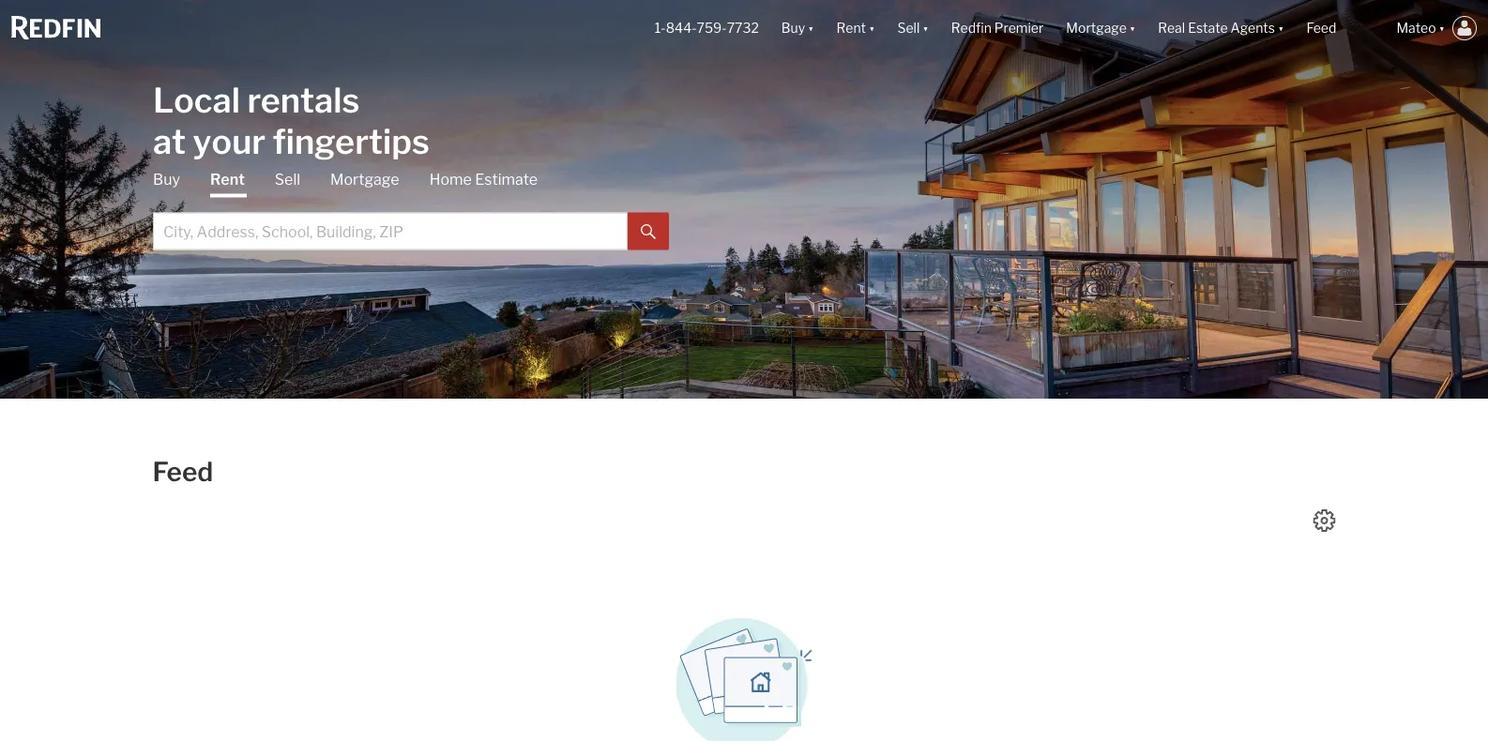 Task type: describe. For each thing, give the bounding box(es) containing it.
estate
[[1188, 20, 1228, 36]]

rent ▾ button
[[826, 0, 886, 56]]

feed button
[[1296, 0, 1386, 56]]

redfin
[[951, 20, 992, 36]]

▾ for rent ▾
[[869, 20, 875, 36]]

real estate agents ▾ link
[[1158, 0, 1284, 56]]

▾ for mortgage ▾
[[1130, 20, 1136, 36]]

sell ▾ button
[[898, 0, 929, 56]]

premier
[[995, 20, 1044, 36]]

home estimate
[[430, 170, 538, 189]]

844-
[[666, 20, 697, 36]]

buy link
[[153, 169, 180, 190]]

tab list containing buy
[[153, 169, 669, 250]]

mateo
[[1397, 20, 1437, 36]]

▾ for buy ▾
[[808, 20, 814, 36]]

sell ▾ button
[[886, 0, 940, 56]]

home estimate link
[[430, 169, 538, 190]]

agents
[[1231, 20, 1275, 36]]

sell ▾
[[898, 20, 929, 36]]

sell for sell ▾
[[898, 20, 920, 36]]

rent for rent
[[210, 170, 245, 189]]

buy ▾
[[782, 20, 814, 36]]

759-
[[697, 20, 727, 36]]

feed inside feed button
[[1307, 20, 1337, 36]]

sell for sell
[[275, 170, 300, 189]]

your
[[193, 121, 266, 162]]

real
[[1158, 20, 1186, 36]]

rentals
[[247, 79, 360, 121]]

mortgage ▾ button
[[1055, 0, 1147, 56]]

mateo ▾
[[1397, 20, 1445, 36]]

redfin premier
[[951, 20, 1044, 36]]



Task type: locate. For each thing, give the bounding box(es) containing it.
4 ▾ from the left
[[1130, 20, 1136, 36]]

1 horizontal spatial rent
[[837, 20, 866, 36]]

▾ left rent ▾
[[808, 20, 814, 36]]

buy for buy
[[153, 170, 180, 189]]

real estate agents ▾
[[1158, 20, 1284, 36]]

1 horizontal spatial buy
[[782, 20, 805, 36]]

0 horizontal spatial rent
[[210, 170, 245, 189]]

0 vertical spatial feed
[[1307, 20, 1337, 36]]

sell
[[898, 20, 920, 36], [275, 170, 300, 189]]

0 horizontal spatial buy
[[153, 170, 180, 189]]

1 horizontal spatial feed
[[1307, 20, 1337, 36]]

rent
[[837, 20, 866, 36], [210, 170, 245, 189]]

0 horizontal spatial feed
[[153, 456, 213, 488]]

▾ for mateo ▾
[[1439, 20, 1445, 36]]

5 ▾ from the left
[[1278, 20, 1284, 36]]

0 vertical spatial mortgage
[[1067, 20, 1127, 36]]

mortgage ▾ button
[[1067, 0, 1136, 56]]

3 ▾ from the left
[[923, 20, 929, 36]]

1 vertical spatial sell
[[275, 170, 300, 189]]

▾ left sell ▾ at the top of page
[[869, 20, 875, 36]]

rent right buy ▾
[[837, 20, 866, 36]]

buy
[[782, 20, 805, 36], [153, 170, 180, 189]]

buy right 7732
[[782, 20, 805, 36]]

0 vertical spatial sell
[[898, 20, 920, 36]]

buy down at
[[153, 170, 180, 189]]

home
[[430, 170, 472, 189]]

0 horizontal spatial sell
[[275, 170, 300, 189]]

buy for buy ▾
[[782, 20, 805, 36]]

▾ right the agents
[[1278, 20, 1284, 36]]

fingertips
[[273, 121, 430, 162]]

0 vertical spatial buy
[[782, 20, 805, 36]]

mortgage ▾
[[1067, 20, 1136, 36]]

mortgage for mortgage
[[330, 170, 399, 189]]

mortgage
[[1067, 20, 1127, 36], [330, 170, 399, 189]]

rent for rent ▾
[[837, 20, 866, 36]]

buy ▾ button
[[782, 0, 814, 56]]

1-844-759-7732 link
[[655, 20, 759, 36]]

rent ▾
[[837, 20, 875, 36]]

1 horizontal spatial sell
[[898, 20, 920, 36]]

1 vertical spatial mortgage
[[330, 170, 399, 189]]

7732
[[727, 20, 759, 36]]

1 ▾ from the left
[[808, 20, 814, 36]]

mortgage left real
[[1067, 20, 1127, 36]]

1 horizontal spatial mortgage
[[1067, 20, 1127, 36]]

sell inside dropdown button
[[898, 20, 920, 36]]

local
[[153, 79, 240, 121]]

sell link
[[275, 169, 300, 190]]

1-
[[655, 20, 666, 36]]

City, Address, School, Building, ZIP search field
[[153, 213, 628, 250]]

real estate agents ▾ button
[[1147, 0, 1296, 56]]

submit search image
[[641, 225, 656, 240]]

feed
[[1307, 20, 1337, 36], [153, 456, 213, 488]]

0 vertical spatial rent
[[837, 20, 866, 36]]

rent down your
[[210, 170, 245, 189]]

rent ▾ button
[[837, 0, 875, 56]]

▾ left real
[[1130, 20, 1136, 36]]

1 vertical spatial feed
[[153, 456, 213, 488]]

mortgage link
[[330, 169, 399, 190]]

▾ left redfin
[[923, 20, 929, 36]]

mortgage inside mortgage ▾ dropdown button
[[1067, 20, 1127, 36]]

rent inside dropdown button
[[837, 20, 866, 36]]

▾
[[808, 20, 814, 36], [869, 20, 875, 36], [923, 20, 929, 36], [1130, 20, 1136, 36], [1278, 20, 1284, 36], [1439, 20, 1445, 36]]

0 horizontal spatial mortgage
[[330, 170, 399, 189]]

mortgage down fingertips
[[330, 170, 399, 189]]

1 vertical spatial rent
[[210, 170, 245, 189]]

local rentals at your fingertips
[[153, 79, 430, 162]]

mortgage for mortgage ▾
[[1067, 20, 1127, 36]]

2 ▾ from the left
[[869, 20, 875, 36]]

at
[[153, 121, 186, 162]]

estimate
[[475, 170, 538, 189]]

1-844-759-7732
[[655, 20, 759, 36]]

redfin premier button
[[940, 0, 1055, 56]]

sell right rent ▾
[[898, 20, 920, 36]]

buy inside buy ▾ dropdown button
[[782, 20, 805, 36]]

1 vertical spatial buy
[[153, 170, 180, 189]]

buy ▾ button
[[770, 0, 826, 56]]

rent link
[[210, 169, 245, 198]]

tab list
[[153, 169, 669, 250]]

mortgage inside tab list
[[330, 170, 399, 189]]

sell down local rentals at your fingertips
[[275, 170, 300, 189]]

▾ for sell ▾
[[923, 20, 929, 36]]

6 ▾ from the left
[[1439, 20, 1445, 36]]

▾ right mateo
[[1439, 20, 1445, 36]]



Task type: vqa. For each thing, say whether or not it's contained in the screenshot.
Oct corresponding to 27
no



